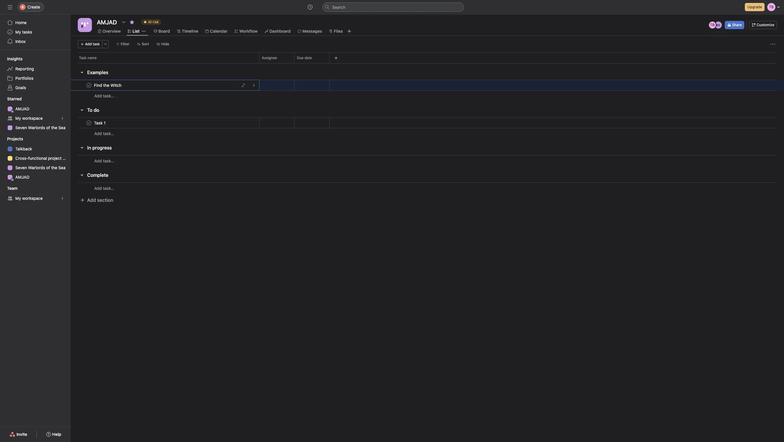 Task type: vqa. For each thing, say whether or not it's contained in the screenshot.
ADD TASK…
yes



Task type: locate. For each thing, give the bounding box(es) containing it.
to do button
[[87, 105, 99, 116]]

my workspace down starred on the left
[[15, 116, 43, 121]]

amjad for first amjad link from the bottom of the page
[[15, 175, 29, 180]]

the for talkback
[[51, 165, 57, 170]]

1 vertical spatial completed checkbox
[[85, 120, 93, 127]]

inbox link
[[4, 37, 67, 46]]

sea inside the projects element
[[58, 165, 66, 170]]

the inside starred element
[[51, 125, 57, 130]]

more actions image
[[104, 42, 107, 46]]

seven down cross-
[[15, 165, 27, 170]]

seven warlords of the sea link down functional
[[4, 163, 67, 173]]

add for add task… "button" in the header examples "tree grid"
[[94, 93, 102, 98]]

seven inside the projects element
[[15, 165, 27, 170]]

task… down progress
[[103, 158, 114, 163]]

name
[[88, 56, 97, 60]]

dashboard
[[270, 29, 291, 34]]

insights element
[[0, 54, 71, 94]]

add task… row
[[71, 90, 785, 101], [71, 128, 785, 139], [71, 155, 785, 167], [71, 183, 785, 194]]

1 vertical spatial seven warlords of the sea
[[15, 165, 66, 170]]

task…
[[103, 93, 114, 98], [103, 131, 114, 136], [103, 158, 114, 163], [103, 186, 114, 191]]

2 my workspace link from the top
[[4, 194, 67, 203]]

1 vertical spatial my
[[15, 116, 21, 121]]

completed checkbox inside task 1 cell
[[85, 120, 93, 127]]

workspace inside starred element
[[22, 116, 43, 121]]

0 vertical spatial my workspace
[[15, 116, 43, 121]]

3 my from the top
[[15, 196, 21, 201]]

2 amjad link from the top
[[4, 173, 67, 182]]

1 vertical spatial sea
[[58, 165, 66, 170]]

of inside the projects element
[[46, 165, 50, 170]]

team button
[[0, 186, 18, 192]]

workspace for see details, my workspace icon at the top left of page
[[22, 196, 43, 201]]

workspace inside teams element
[[22, 196, 43, 201]]

1 my workspace from the top
[[15, 116, 43, 121]]

0 vertical spatial warlords
[[28, 125, 45, 130]]

0 vertical spatial collapse task list for this section image
[[80, 70, 84, 75]]

1 vertical spatial of
[[46, 165, 50, 170]]

1 seven from the top
[[15, 125, 27, 130]]

1 vertical spatial seven
[[15, 165, 27, 170]]

of up the talkback link at left
[[46, 125, 50, 130]]

my tasks link
[[4, 27, 67, 37]]

task 1 cell
[[71, 118, 260, 129]]

my for see details, my workspace icon at the top left of page
[[15, 196, 21, 201]]

my workspace link down team
[[4, 194, 67, 203]]

add inside header examples "tree grid"
[[94, 93, 102, 98]]

2 collapse task list for this section image from the top
[[80, 146, 84, 150]]

ex
[[717, 23, 721, 27]]

1 vertical spatial the
[[51, 165, 57, 170]]

task… up the section
[[103, 186, 114, 191]]

task… inside header examples "tree grid"
[[103, 93, 114, 98]]

calendar
[[210, 29, 228, 34]]

details image
[[252, 84, 256, 87]]

1 seven warlords of the sea link from the top
[[4, 123, 67, 133]]

0 vertical spatial completed checkbox
[[85, 82, 93, 89]]

cross-functional project plan link
[[4, 154, 71, 163]]

examples button
[[87, 67, 108, 78]]

add down in progress
[[94, 158, 102, 163]]

hide sidebar image
[[8, 5, 12, 9]]

2 add task… button from the top
[[94, 131, 114, 137]]

add
[[85, 42, 92, 46], [94, 93, 102, 98], [94, 131, 102, 136], [94, 158, 102, 163], [94, 186, 102, 191], [87, 198, 96, 203]]

row
[[71, 52, 785, 63], [78, 63, 778, 64], [71, 80, 785, 91], [71, 118, 785, 129]]

the down project
[[51, 165, 57, 170]]

0 vertical spatial workspace
[[22, 116, 43, 121]]

add task button
[[78, 40, 102, 48]]

0 vertical spatial amjad link
[[4, 104, 67, 114]]

workflow link
[[235, 28, 258, 34]]

Task 1 text field
[[93, 120, 107, 126]]

seven warlords of the sea down cross-functional project plan
[[15, 165, 66, 170]]

my workspace
[[15, 116, 43, 121], [15, 196, 43, 201]]

my inside starred element
[[15, 116, 21, 121]]

add task… button up the section
[[94, 185, 114, 192]]

my workspace inside starred element
[[15, 116, 43, 121]]

2 of from the top
[[46, 165, 50, 170]]

1 warlords from the top
[[28, 125, 45, 130]]

add task… button down task 1 text box
[[94, 131, 114, 137]]

task… inside header to do tree grid
[[103, 131, 114, 136]]

2 warlords from the top
[[28, 165, 45, 170]]

2 sea from the top
[[58, 165, 66, 170]]

seven warlords of the sea link up the talkback link at left
[[4, 123, 67, 133]]

add task… button inside header examples "tree grid"
[[94, 93, 114, 99]]

add down task 1 text box
[[94, 131, 102, 136]]

sea
[[58, 125, 66, 130], [58, 165, 66, 170]]

my down starred on the left
[[15, 116, 21, 121]]

row containing task name
[[71, 52, 785, 63]]

warlords for talkback
[[28, 165, 45, 170]]

1 vertical spatial seven warlords of the sea link
[[4, 163, 67, 173]]

add task… button
[[94, 93, 114, 99], [94, 131, 114, 137], [94, 158, 114, 164], [94, 185, 114, 192]]

starred element
[[0, 94, 71, 134]]

2 seven warlords of the sea link from the top
[[4, 163, 67, 173]]

invite
[[17, 432, 27, 437]]

workspace
[[22, 116, 43, 121], [22, 196, 43, 201]]

None text field
[[96, 17, 118, 27]]

4 add task… from the top
[[94, 186, 114, 191]]

1 my from the top
[[15, 29, 21, 34]]

1 sea from the top
[[58, 125, 66, 130]]

add task… inside header examples "tree grid"
[[94, 93, 114, 98]]

my workspace link for see details, my workspace image
[[4, 114, 67, 123]]

2 my workspace from the top
[[15, 196, 43, 201]]

seven inside starred element
[[15, 125, 27, 130]]

collapse task list for this section image
[[80, 70, 84, 75], [80, 146, 84, 150], [80, 173, 84, 178]]

1 vertical spatial amjad
[[15, 175, 29, 180]]

add task… down task 1 text box
[[94, 131, 114, 136]]

amjad link up teams element
[[4, 173, 67, 182]]

1 amjad from the top
[[15, 106, 29, 111]]

seven warlords of the sea link for talkback
[[4, 163, 67, 173]]

my inside global element
[[15, 29, 21, 34]]

amjad inside the projects element
[[15, 175, 29, 180]]

seven warlords of the sea link for amjad
[[4, 123, 67, 133]]

seven warlords of the sea up the talkback link at left
[[15, 125, 66, 130]]

the
[[51, 125, 57, 130], [51, 165, 57, 170]]

collapse task list for this section image down task
[[80, 70, 84, 75]]

amjad link
[[4, 104, 67, 114], [4, 173, 67, 182]]

insights
[[7, 56, 23, 61]]

the up the talkback link at left
[[51, 125, 57, 130]]

0 vertical spatial seven
[[15, 125, 27, 130]]

sea down plan on the left top
[[58, 165, 66, 170]]

1 my workspace link from the top
[[4, 114, 67, 123]]

seven for talkback
[[15, 165, 27, 170]]

2 seven warlords of the sea from the top
[[15, 165, 66, 170]]

1 add task… button from the top
[[94, 93, 114, 99]]

my down team
[[15, 196, 21, 201]]

1 completed checkbox from the top
[[85, 82, 93, 89]]

add task… button down progress
[[94, 158, 114, 164]]

collapse task list for this section image for complete
[[80, 173, 84, 178]]

progress
[[92, 145, 112, 151]]

1 of from the top
[[46, 125, 50, 130]]

at risk button
[[139, 18, 164, 26]]

add up do
[[94, 93, 102, 98]]

1 vertical spatial workspace
[[22, 196, 43, 201]]

Completed checkbox
[[85, 82, 93, 89], [85, 120, 93, 127]]

warlords for amjad
[[28, 125, 45, 130]]

add task… inside header to do tree grid
[[94, 131, 114, 136]]

sea inside starred element
[[58, 125, 66, 130]]

my workspace link inside teams element
[[4, 194, 67, 203]]

seven warlords of the sea link inside starred element
[[4, 123, 67, 133]]

add up add section button
[[94, 186, 102, 191]]

2 my from the top
[[15, 116, 21, 121]]

warlords up the talkback link at left
[[28, 125, 45, 130]]

task… down task 1 text box
[[103, 131, 114, 136]]

projects button
[[0, 136, 23, 142]]

due
[[297, 56, 304, 60]]

task
[[79, 56, 87, 60]]

1 vertical spatial warlords
[[28, 165, 45, 170]]

tasks
[[22, 29, 32, 34]]

seven warlords of the sea inside the projects element
[[15, 165, 66, 170]]

in
[[87, 145, 91, 151]]

of inside starred element
[[46, 125, 50, 130]]

board
[[159, 29, 170, 34]]

history image
[[308, 5, 313, 9]]

messages link
[[298, 28, 322, 34]]

of for talkback
[[46, 165, 50, 170]]

4 task… from the top
[[103, 186, 114, 191]]

0 vertical spatial of
[[46, 125, 50, 130]]

starred
[[7, 96, 22, 101]]

1 vertical spatial my workspace link
[[4, 194, 67, 203]]

0 vertical spatial my workspace link
[[4, 114, 67, 123]]

find the witch cell
[[71, 80, 260, 91]]

my inside teams element
[[15, 196, 21, 201]]

assignee
[[262, 56, 277, 60]]

add inside header to do tree grid
[[94, 131, 102, 136]]

workflow
[[239, 29, 258, 34]]

project
[[48, 156, 62, 161]]

completed image
[[85, 82, 93, 89]]

1 seven warlords of the sea from the top
[[15, 125, 66, 130]]

seven warlords of the sea link
[[4, 123, 67, 133], [4, 163, 67, 173]]

0 vertical spatial the
[[51, 125, 57, 130]]

seven up projects
[[15, 125, 27, 130]]

1 vertical spatial my workspace
[[15, 196, 43, 201]]

add task…
[[94, 93, 114, 98], [94, 131, 114, 136], [94, 158, 114, 163], [94, 186, 114, 191]]

do
[[94, 108, 99, 113]]

goals
[[15, 85, 26, 90]]

2 add task… from the top
[[94, 131, 114, 136]]

collapse task list for this section image left complete
[[80, 173, 84, 178]]

task… down find the witch text field
[[103, 93, 114, 98]]

0 vertical spatial seven warlords of the sea link
[[4, 123, 67, 133]]

my
[[15, 29, 21, 34], [15, 116, 21, 121], [15, 196, 21, 201]]

add task… button inside header to do tree grid
[[94, 131, 114, 137]]

customize button
[[750, 21, 778, 29]]

2 task… from the top
[[103, 131, 114, 136]]

tb
[[711, 23, 715, 27]]

warlords
[[28, 125, 45, 130], [28, 165, 45, 170]]

warlords down cross-functional project plan link
[[28, 165, 45, 170]]

functional
[[28, 156, 47, 161]]

my tasks
[[15, 29, 32, 34]]

move tasks between sections image
[[242, 84, 245, 87]]

of down cross-functional project plan
[[46, 165, 50, 170]]

amjad inside starred element
[[15, 106, 29, 111]]

my workspace down team
[[15, 196, 43, 201]]

2 the from the top
[[51, 165, 57, 170]]

seven warlords of the sea
[[15, 125, 66, 130], [15, 165, 66, 170]]

customize
[[757, 23, 775, 27]]

projects element
[[0, 134, 71, 183]]

add task… down progress
[[94, 158, 114, 163]]

1 collapse task list for this section image from the top
[[80, 70, 84, 75]]

task
[[93, 42, 100, 46]]

my workspace link for see details, my workspace icon at the top left of page
[[4, 194, 67, 203]]

add left the section
[[87, 198, 96, 203]]

amjad down starred on the left
[[15, 106, 29, 111]]

2 amjad from the top
[[15, 175, 29, 180]]

inbox
[[15, 39, 26, 44]]

warlords inside starred element
[[28, 125, 45, 130]]

add task… button down find the witch text field
[[94, 93, 114, 99]]

tab actions image
[[142, 29, 146, 33]]

create
[[27, 4, 40, 9]]

amjad for second amjad link from the bottom
[[15, 106, 29, 111]]

1 the from the top
[[51, 125, 57, 130]]

1 workspace from the top
[[22, 116, 43, 121]]

remove from starred image
[[130, 20, 134, 24]]

share button
[[725, 21, 745, 29]]

sea down see details, my workspace image
[[58, 125, 66, 130]]

seven for amjad
[[15, 125, 27, 130]]

overview
[[103, 29, 121, 34]]

amjad up team
[[15, 175, 29, 180]]

0 vertical spatial sea
[[58, 125, 66, 130]]

help
[[52, 432, 61, 437]]

2 vertical spatial collapse task list for this section image
[[80, 173, 84, 178]]

0 vertical spatial my
[[15, 29, 21, 34]]

seven
[[15, 125, 27, 130], [15, 165, 27, 170]]

list
[[133, 29, 140, 34]]

warlords inside the projects element
[[28, 165, 45, 170]]

calendar link
[[205, 28, 228, 34]]

0 vertical spatial seven warlords of the sea
[[15, 125, 66, 130]]

2 workspace from the top
[[22, 196, 43, 201]]

my workspace link down starred on the left
[[4, 114, 67, 123]]

see details, my workspace image
[[61, 117, 64, 120]]

my left tasks on the top left of the page
[[15, 29, 21, 34]]

seven warlords of the sea inside starred element
[[15, 125, 66, 130]]

add task… down find the witch text field
[[94, 93, 114, 98]]

collapse task list for this section image left in
[[80, 146, 84, 150]]

1 vertical spatial amjad link
[[4, 173, 67, 182]]

amjad link down goals link
[[4, 104, 67, 114]]

Find the Witch text field
[[93, 82, 123, 88]]

1 task… from the top
[[103, 93, 114, 98]]

amjad
[[15, 106, 29, 111], [15, 175, 29, 180]]

2 vertical spatial my
[[15, 196, 21, 201]]

2 seven from the top
[[15, 165, 27, 170]]

add task… up the section
[[94, 186, 114, 191]]

completed checkbox left task 1 text box
[[85, 120, 93, 127]]

overview link
[[98, 28, 121, 34]]

1 add task… from the top
[[94, 93, 114, 98]]

add task
[[85, 42, 100, 46]]

portfolios
[[15, 76, 33, 81]]

my workspace for see details, my workspace icon at the top left of page
[[15, 196, 43, 201]]

examples
[[87, 70, 108, 75]]

1 vertical spatial collapse task list for this section image
[[80, 146, 84, 150]]

0 vertical spatial amjad
[[15, 106, 29, 111]]

3 collapse task list for this section image from the top
[[80, 173, 84, 178]]

3 add task… from the top
[[94, 158, 114, 163]]

completed checkbox down examples
[[85, 82, 93, 89]]

2 completed checkbox from the top
[[85, 120, 93, 127]]

to do
[[87, 108, 99, 113]]

my workspace inside teams element
[[15, 196, 43, 201]]

completed checkbox inside find the witch cell
[[85, 82, 93, 89]]



Task type: describe. For each thing, give the bounding box(es) containing it.
complete button
[[87, 170, 108, 181]]

1 add task… row from the top
[[71, 90, 785, 101]]

global element
[[0, 14, 71, 50]]

in progress button
[[87, 143, 112, 153]]

sea for talkback
[[58, 165, 66, 170]]

invite button
[[6, 430, 31, 440]]

create button
[[18, 2, 44, 12]]

at risk
[[148, 20, 159, 24]]

upgrade button
[[745, 3, 765, 11]]

Search tasks, projects, and more text field
[[323, 2, 464, 12]]

add for 3rd add task… "button"
[[94, 158, 102, 163]]

the for amjad
[[51, 125, 57, 130]]

list link
[[128, 28, 140, 34]]

sort
[[142, 42, 149, 46]]

plan
[[63, 156, 71, 161]]

collapse task list for this section image for in progress
[[80, 146, 84, 150]]

board image
[[81, 22, 88, 29]]

completed image
[[85, 120, 93, 127]]

reporting
[[15, 66, 34, 71]]

in progress
[[87, 145, 112, 151]]

sort button
[[134, 40, 152, 48]]

seven warlords of the sea for talkback
[[15, 165, 66, 170]]

sea for amjad
[[58, 125, 66, 130]]

my workspace for see details, my workspace image
[[15, 116, 43, 121]]

1 amjad link from the top
[[4, 104, 67, 114]]

at
[[148, 20, 152, 24]]

insights button
[[0, 56, 23, 62]]

collapse task list for this section image
[[80, 108, 84, 113]]

completed checkbox for task 1 text box
[[85, 120, 93, 127]]

talkback link
[[4, 144, 67, 154]]

goals link
[[4, 83, 67, 93]]

complete
[[87, 173, 108, 178]]

cross-functional project plan
[[15, 156, 71, 161]]

add left task
[[85, 42, 92, 46]]

home link
[[4, 18, 67, 27]]

filter button
[[113, 40, 132, 48]]

teams element
[[0, 183, 71, 205]]

of for amjad
[[46, 125, 50, 130]]

reporting link
[[4, 64, 67, 74]]

portfolios link
[[4, 74, 67, 83]]

seven warlords of the sea for amjad
[[15, 125, 66, 130]]

cross-
[[15, 156, 28, 161]]

starred button
[[0, 96, 22, 102]]

header examples tree grid
[[71, 80, 785, 101]]

see details, my workspace image
[[61, 197, 64, 200]]

filter
[[121, 42, 129, 46]]

board link
[[154, 28, 170, 34]]

more actions image
[[771, 42, 776, 47]]

collapse task list for this section image for examples
[[80, 70, 84, 75]]

add section button
[[78, 195, 116, 206]]

my for see details, my workspace image
[[15, 116, 21, 121]]

dashboard link
[[265, 28, 291, 34]]

hide
[[161, 42, 169, 46]]

add section
[[87, 198, 113, 203]]

date
[[305, 56, 312, 60]]

task name
[[79, 56, 97, 60]]

add for add task… "button" inside header to do tree grid
[[94, 131, 102, 136]]

show options image
[[121, 20, 126, 24]]

workspace for see details, my workspace image
[[22, 116, 43, 121]]

4 add task… row from the top
[[71, 183, 785, 194]]

add tab image
[[347, 29, 352, 34]]

messages
[[303, 29, 322, 34]]

section
[[97, 198, 113, 203]]

projects
[[7, 136, 23, 141]]

share
[[733, 23, 742, 27]]

to
[[87, 108, 92, 113]]

home
[[15, 20, 27, 25]]

due date
[[297, 56, 312, 60]]

talkback
[[15, 146, 32, 152]]

4 add task… button from the top
[[94, 185, 114, 192]]

2 add task… row from the top
[[71, 128, 785, 139]]

files link
[[329, 28, 343, 34]]

files
[[334, 29, 343, 34]]

add field image
[[335, 56, 338, 60]]

hide button
[[154, 40, 172, 48]]

3 add task… button from the top
[[94, 158, 114, 164]]

timeline
[[182, 29, 198, 34]]

3 add task… row from the top
[[71, 155, 785, 167]]

3 task… from the top
[[103, 158, 114, 163]]

add for 1st add task… "button" from the bottom of the page
[[94, 186, 102, 191]]

risk
[[153, 20, 159, 24]]

upgrade
[[748, 5, 763, 9]]

help button
[[43, 430, 65, 440]]

completed checkbox for find the witch text field
[[85, 82, 93, 89]]

header to do tree grid
[[71, 118, 785, 139]]

timeline link
[[177, 28, 198, 34]]

team
[[7, 186, 18, 191]]



